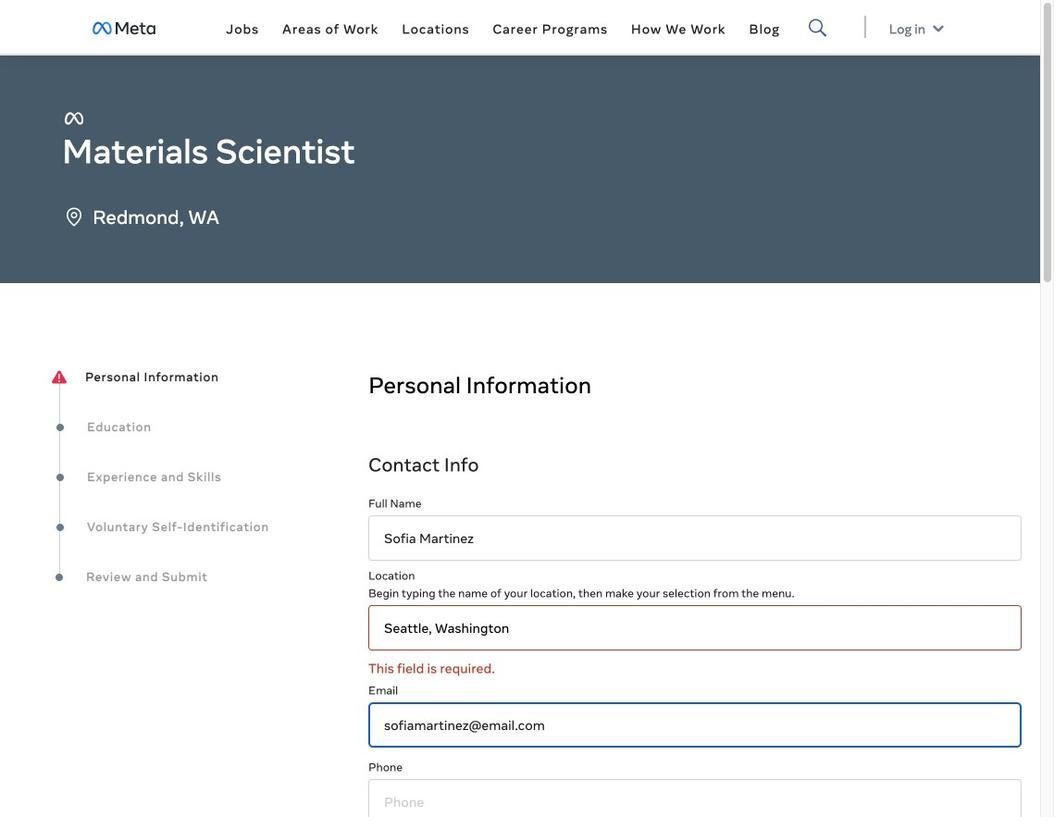Task type: describe. For each thing, give the bounding box(es) containing it.
Email text field
[[369, 703, 1022, 748]]

Location text field
[[369, 606, 1022, 651]]



Task type: locate. For each thing, give the bounding box(es) containing it.
Full Name text field
[[369, 516, 1022, 561]]

desktop nav logo image
[[93, 22, 156, 36]]

Phone text field
[[369, 780, 1022, 818]]

meta black icon image
[[65, 109, 83, 128]]



Task type: vqa. For each thing, say whether or not it's contained in the screenshot.
url (linkedin, github, portfolio) text field
no



